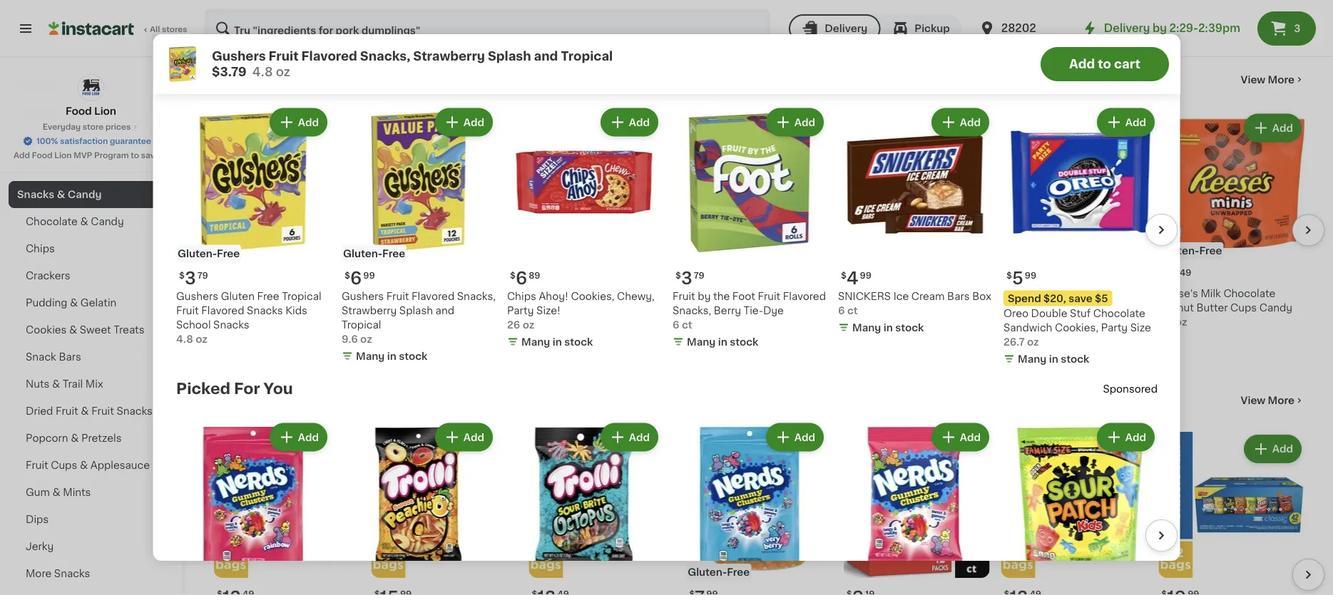 Task type: describe. For each thing, give the bounding box(es) containing it.
3 button
[[1258, 11, 1316, 46]]

produce link
[[9, 73, 173, 100]]

99 for 5
[[1025, 271, 1036, 280]]

chocolate inside nutella & go snack packs, chocolate hazelnut spread with breadsticks, bulk snacks for kids
[[1001, 304, 1053, 314]]

delivery for delivery
[[825, 24, 868, 34]]

& inside $ 8 sour patch kids original soft & chewy candy 28.8 oz
[[686, 304, 694, 314]]

ct inside fruit by the foot fruit flavored snacks, berry tie-dye 6 ct
[[682, 320, 692, 330]]

foot inside fruit by the foot fruit flavored snacks, berry tie-dye 6 ct
[[732, 291, 755, 301]]

& inside nutella & go snack packs, chocolate hazelnut spread with breadsticks, bulk snacks for kids
[[1039, 289, 1047, 299]]

dips link
[[9, 507, 173, 534]]

many for 6
[[543, 335, 572, 345]]

& down meat & seafood
[[57, 190, 65, 200]]

add inside add food lion mvp program to save link
[[14, 152, 30, 159]]

prices
[[105, 123, 131, 131]]

fruit inside gushers fruit flavored snacks, strawberry splash and tropical $3.79 4.8 oz
[[268, 50, 298, 62]]

snack bars link
[[9, 344, 173, 371]]

sour inside $ 8 sour patch kids original soft & chewy candy 28.8 oz
[[686, 289, 709, 299]]

food lion
[[66, 106, 116, 116]]

bars inside snickers ice cream bars box 6 ct
[[947, 291, 970, 301]]

size
[[1130, 323, 1151, 333]]

by for delivery
[[1153, 23, 1167, 34]]

gluten- for 3
[[177, 249, 217, 259]]

many for fruit
[[356, 351, 384, 361]]

snacks, for gushers fruit flavored snacks, strawberry splash and tropical $3.79 4.8 oz
[[360, 50, 410, 62]]

gluten- inside button
[[688, 568, 727, 578]]

sour inside sour patch kids watermelon soft & chewy candy 8 oz
[[844, 289, 867, 299]]

nsored
[[1123, 384, 1157, 394]]

pudding & gelatin link
[[9, 290, 173, 317]]

6 for $ 6 89
[[515, 270, 527, 287]]

1 vertical spatial cups
[[51, 461, 77, 471]]

many for double
[[1018, 354, 1046, 364]]

gluten
[[221, 291, 254, 301]]

see inside button
[[529, 15, 549, 25]]

7.3 oz
[[1001, 332, 1030, 342]]

8 inside sour patch kids watermelon soft & chewy candy 8 oz
[[844, 318, 851, 328]]

popcorn & pretzels link
[[9, 426, 173, 453]]

35.24 oz
[[214, 332, 258, 342]]

snacks inside nutella & go snack packs, chocolate hazelnut spread with breadsticks, bulk snacks for kids
[[1001, 332, 1037, 342]]

add to cart
[[1069, 58, 1140, 70]]

99 for 4
[[860, 271, 871, 280]]

soft inside sour patch kids watermelon soft & chewy candy 8 oz
[[844, 304, 865, 314]]

many for ahoy!
[[521, 337, 550, 347]]

& inside the snickers, twix, milky way & 3 musketeers minis christmas candy chocolate bar variety pack
[[343, 289, 351, 299]]

stuf
[[1070, 309, 1091, 319]]

snickers, twix, milky way & 3 musketeers minis christmas candy chocolate bar variety pack
[[214, 289, 355, 342]]

4.8 inside gushers fruit flavored snacks, strawberry splash and tropical 4.8 oz
[[371, 332, 388, 342]]

cups inside reese's milk chocolate peanut butter cups candy 7.6 oz
[[1231, 304, 1257, 314]]

oz inside gushers fruit flavored snacks, strawberry splash and tropical 9.6 oz
[[360, 334, 372, 344]]

snacks, inside $ 6 fruit by the foot fruit snacks, variety pack 9 oz
[[529, 304, 568, 314]]

see eligible items
[[529, 15, 620, 25]]

gushers for gushers fruit flavored snacks, strawberry splash and tropical 9.6 oz
[[341, 291, 384, 301]]

more for chips
[[1268, 396, 1295, 406]]

35.24
[[214, 332, 243, 342]]

spend inside spend $20, save $5 see eligible items
[[688, 14, 721, 24]]

bought
[[225, 66, 283, 81]]

28.8
[[686, 318, 709, 328]]

snickers,
[[214, 289, 259, 299]]

add food lion mvp program to save link
[[14, 150, 168, 161]]

& left gelatin
[[70, 299, 78, 309]]

by inside $ 6 fruit by the foot fruit snacks, variety pack 9 oz
[[554, 289, 567, 299]]

$5 inside item carousel region
[[1095, 294, 1108, 304]]

in for by
[[718, 337, 727, 347]]

beverages
[[17, 136, 72, 146]]

chocolate inside reese's milk chocolate peanut butter cups candy 7.6 oz
[[1224, 289, 1276, 299]]

sweet
[[80, 326, 111, 336]]

bars inside the snack bars link
[[59, 353, 81, 363]]

items inside spend $20, save $5 see eligible items
[[748, 29, 777, 39]]

eligible inside spend $20, save $5 see eligible items
[[708, 29, 746, 39]]

oz inside gushers gluten free tropical fruit flavored snacks kids school snacks 4.8 oz
[[195, 334, 207, 344]]

spend $20, save $5 see eligible items
[[686, 14, 788, 39]]

watermelon
[[925, 289, 986, 299]]

mvp
[[74, 152, 92, 159]]

size!
[[536, 306, 560, 316]]

spend inside item carousel region
[[1008, 294, 1041, 304]]

see inside spend $20, save $5 see eligible items
[[686, 29, 706, 39]]

gelatin
[[81, 299, 117, 309]]

gluten-free for 3
[[177, 249, 239, 259]]

1 horizontal spatial chips link
[[214, 393, 260, 410]]

$5 up 'add to cart'
[[1089, 14, 1103, 24]]

cookies, inside chips ahoy! cookies, chewy, party size! 26 oz
[[571, 291, 614, 301]]

oz inside sour patch kids watermelon soft & chewy candy 8 oz
[[853, 318, 865, 328]]

original
[[768, 289, 807, 299]]

program
[[94, 152, 129, 159]]

oreo double stuf chocolate sandwich cookies, party size 26.7 oz
[[1003, 309, 1151, 347]]

26
[[507, 320, 520, 330]]

1 horizontal spatial chocolate & candy
[[214, 72, 369, 87]]

variety inside the snickers, twix, milky way & 3 musketeers minis christmas candy chocolate bar variety pack
[[233, 332, 268, 342]]

oz inside chips ahoy! cookies, chewy, party size! 26 oz
[[522, 320, 534, 330]]

& left sweet
[[69, 326, 77, 336]]

$5 up "pickup"
[[932, 14, 945, 24]]

0 vertical spatial chips link
[[9, 236, 173, 263]]

ct inside snickers ice cream bars box 6 ct
[[847, 306, 858, 316]]

reese's milk chocolate peanut butter cups candy 7.6 oz
[[1159, 289, 1293, 328]]

patch inside $ 8 sour patch kids original soft & chewy candy 28.8 oz
[[712, 289, 741, 299]]

many in stock for fruit
[[356, 351, 427, 361]]

gluten- for 6
[[343, 249, 382, 259]]

$ for gushers gluten free tropical fruit flavored snacks kids school snacks
[[179, 271, 184, 280]]

100% satisfaction guarantee button
[[22, 133, 160, 147]]

view more for chocolate & candy
[[1241, 75, 1295, 85]]

1 horizontal spatial 5
[[1167, 268, 1179, 285]]

gushers for gushers fruit flavored snacks, strawberry splash and tropical 4.8 oz
[[371, 289, 414, 299]]

$ 7 19
[[1004, 268, 1031, 285]]

snacks up 35.24
[[213, 320, 249, 330]]

$ for chips ahoy! cookies, chewy, party size!
[[510, 271, 515, 280]]

gum & mints
[[26, 488, 91, 498]]

all stores
[[150, 25, 187, 33]]

eligible inside button
[[551, 15, 588, 25]]

service type group
[[789, 14, 962, 43]]

everyday store prices link
[[43, 121, 139, 133]]

tropical for gushers fruit flavored snacks, strawberry splash and tropical $3.79 4.8 oz
[[561, 50, 613, 62]]

candy inside sour patch kids watermelon soft & chewy candy 8 oz
[[915, 304, 949, 314]]

breadsticks,
[[1025, 318, 1087, 328]]

the inside $ 6 fruit by the foot fruit snacks, variety pack 9 oz
[[570, 289, 586, 299]]

many in stock for patch
[[858, 335, 930, 345]]

1 spend $25, save $5 see eligible items from the left
[[1001, 14, 1103, 39]]

89
[[528, 271, 540, 280]]

strawberry for gushers fruit flavored snacks, strawberry splash and tropical 9.6 oz
[[341, 306, 396, 316]]

2 $25, from the left
[[881, 14, 903, 24]]

item carousel region containing 8
[[214, 106, 1325, 370]]

79 for gushers gluten free tropical fruit flavored snacks kids school snacks
[[197, 271, 208, 280]]

oreo
[[1003, 309, 1028, 319]]

fruit inside gushers fruit flavored snacks, strawberry splash and tropical 9.6 oz
[[386, 291, 409, 301]]

2 vertical spatial chips
[[214, 394, 260, 409]]

gushers fruit flavored snacks, strawberry splash and tropical 9.6 oz
[[341, 291, 495, 344]]

0 horizontal spatial food
[[32, 152, 52, 159]]

26.7
[[1003, 337, 1024, 347]]

with
[[287, 66, 324, 81]]

snickers ice cream bars box 6 ct
[[838, 291, 991, 316]]

packs,
[[1100, 289, 1133, 299]]

8 inside $ 8 sour patch kids original soft & chewy candy 28.8 oz
[[695, 268, 707, 285]]

eggs
[[58, 109, 84, 119]]

twix,
[[262, 289, 287, 299]]

sandwich
[[1003, 323, 1052, 333]]

chocolate inside oreo double stuf chocolate sandwich cookies, party size 26.7 oz
[[1093, 309, 1145, 319]]

kids inside gushers gluten free tropical fruit flavored snacks kids school snacks 4.8 oz
[[285, 306, 307, 316]]

many in stock for by
[[687, 337, 758, 347]]

crackers link
[[9, 263, 173, 290]]

99 for 6
[[363, 271, 375, 280]]

items inside button
[[591, 15, 620, 25]]

fruit inside gushers gluten free tropical fruit flavored snacks kids school snacks 4.8 oz
[[176, 306, 198, 316]]

add inside add to cart button
[[1069, 58, 1095, 70]]

and for gushers fruit flavored snacks, strawberry splash and tropical 9.6 oz
[[435, 306, 454, 316]]

cart
[[1114, 58, 1140, 70]]

kids inside nutella & go snack packs, chocolate hazelnut spread with breadsticks, bulk snacks for kids
[[1056, 332, 1078, 342]]

28202
[[1001, 23, 1036, 34]]

$ inside $ 8 sour patch kids original soft & chewy candy 28.8 oz
[[689, 269, 695, 278]]

double
[[1031, 309, 1067, 319]]

snack inside nutella & go snack packs, chocolate hazelnut spread with breadsticks, bulk snacks for kids
[[1067, 289, 1098, 299]]

free inside gushers gluten free tropical fruit flavored snacks kids school snacks 4.8 oz
[[257, 291, 279, 301]]

popcorn & pretzels
[[26, 434, 122, 444]]

chewy inside $ 8 sour patch kids original soft & chewy candy 28.8 oz
[[697, 304, 732, 314]]

$ for spend $20, save $5
[[1006, 271, 1012, 280]]

3 spend $25, save $5 see eligible items from the left
[[1159, 14, 1260, 39]]

fruit by the foot fruit flavored snacks, berry tie-dye 6 ct
[[672, 291, 826, 330]]

free inside the gluten-free button
[[727, 568, 750, 578]]

product group containing 7
[[1001, 111, 1147, 364]]

to inside add to cart button
[[1098, 58, 1111, 70]]

musketeers
[[223, 304, 282, 314]]

& inside 'link'
[[52, 488, 60, 498]]

strawberry for gushers fruit flavored snacks, strawberry splash and tropical 4.8 oz
[[413, 304, 468, 314]]

$3.79
[[212, 66, 246, 78]]

$14.79 element
[[214, 263, 360, 287]]

splash for gushers fruit flavored snacks, strawberry splash and tropical 4.8 oz
[[470, 304, 504, 314]]

food lion link
[[66, 74, 116, 118]]

kids inside $ 8 sour patch kids original soft & chewy candy 28.8 oz
[[743, 289, 765, 299]]

0 vertical spatial food
[[66, 106, 92, 116]]

chewy,
[[617, 291, 654, 301]]

add food lion mvp program to save
[[14, 152, 160, 159]]

item carousel region containing 3
[[156, 100, 1177, 375]]

many for ice
[[852, 323, 881, 333]]

in for 6
[[574, 335, 584, 345]]

& right the bought
[[300, 72, 313, 87]]

oz inside gushers fruit flavored snacks, strawberry splash and tropical 4.8 oz
[[391, 332, 403, 342]]

3 inside button
[[1294, 24, 1301, 34]]

berry
[[714, 306, 741, 316]]

many in stock for 6
[[543, 335, 615, 345]]

0 horizontal spatial 5
[[1012, 270, 1023, 287]]

$ 6 89
[[510, 270, 540, 287]]

delivery by 2:29-2:39pm
[[1104, 23, 1241, 34]]

2
[[852, 268, 863, 285]]

in for ahoy!
[[552, 337, 562, 347]]

$ 5 99
[[1006, 270, 1036, 287]]

jerky
[[26, 543, 54, 553]]

& right the "meat"
[[46, 163, 54, 173]]

see eligible items button
[[529, 0, 675, 27]]

$ 3 79 for gushers gluten free tropical fruit flavored snacks kids school snacks
[[179, 270, 208, 287]]

everyday
[[43, 123, 81, 131]]

save inside spend $20, save $5 see eligible items
[[749, 14, 772, 24]]

snacks, inside fruit by the foot fruit flavored snacks, berry tie-dye 6 ct
[[672, 306, 711, 316]]

pickup
[[915, 24, 950, 34]]

snacks, for gushers fruit flavored snacks, strawberry splash and tropical 9.6 oz
[[457, 291, 495, 301]]

in for fruit
[[387, 351, 396, 361]]

flavored inside fruit by the foot fruit flavored snacks, berry tie-dye 6 ct
[[783, 291, 826, 301]]

gum
[[26, 488, 50, 498]]

0 vertical spatial chocolate & candy link
[[214, 71, 369, 88]]

19
[[1021, 269, 1031, 278]]

strawberry for gushers fruit flavored snacks, strawberry splash and tropical $3.79 4.8 oz
[[413, 50, 485, 62]]

product group containing 2
[[844, 111, 990, 363]]

beverages link
[[9, 127, 173, 154]]

soft inside $ 8 sour patch kids original soft & chewy candy 28.8 oz
[[809, 289, 830, 299]]

tropical for gushers fruit flavored snacks, strawberry splash and tropical 9.6 oz
[[341, 320, 381, 330]]

2:29-
[[1170, 23, 1198, 34]]

with
[[1001, 318, 1022, 328]]

gushers gluten free tropical fruit flavored snacks kids school snacks 4.8 oz
[[176, 291, 321, 344]]

flavored for gushers fruit flavored snacks, strawberry splash and tropical 4.8 oz
[[441, 289, 484, 299]]

1 vertical spatial chocolate & candy link
[[9, 209, 173, 236]]

4.8 inside gushers gluten free tropical fruit flavored snacks kids school snacks 4.8 oz
[[176, 334, 193, 344]]

picked for you
[[176, 382, 293, 397]]

$ inside $ 6 fruit by the foot fruit snacks, variety pack 9 oz
[[532, 269, 537, 278]]

bulk
[[1089, 318, 1111, 328]]

delivery by 2:29-2:39pm link
[[1081, 20, 1241, 37]]

oz inside $ 8 sour patch kids original soft & chewy candy 28.8 oz
[[712, 318, 724, 328]]

100%
[[36, 137, 58, 145]]

oz inside $ 6 fruit by the foot fruit snacks, variety pack 9 oz
[[538, 318, 550, 328]]

splash for gushers fruit flavored snacks, strawberry splash and tropical $3.79 4.8 oz
[[488, 50, 531, 62]]

dried fruit & fruit snacks link
[[9, 398, 173, 426]]

candy inside reese's milk chocolate peanut butter cups candy 7.6 oz
[[1260, 304, 1293, 314]]

candy inside the snickers, twix, milky way & 3 musketeers minis christmas candy chocolate bar variety pack
[[268, 318, 301, 328]]

1 $25, from the left
[[1038, 14, 1061, 24]]

the inside fruit by the foot fruit flavored snacks, berry tie-dye 6 ct
[[713, 291, 730, 301]]



Task type: locate. For each thing, give the bounding box(es) containing it.
tropical inside gushers fruit flavored snacks, strawberry splash and tropical 9.6 oz
[[341, 320, 381, 330]]

$ 8 sour patch kids original soft & chewy candy 28.8 oz
[[686, 268, 830, 328]]

stock for by
[[730, 337, 758, 347]]

snacks & candy link
[[9, 182, 173, 209]]

and for gushers fruit flavored snacks, strawberry splash and tropical $3.79 4.8 oz
[[534, 50, 558, 62]]

trail
[[63, 380, 83, 390]]

2 view more from the top
[[1241, 396, 1295, 406]]

6 for $ 6 99
[[350, 270, 361, 287]]

food down beverages
[[32, 152, 52, 159]]

gushers for gushers gluten free tropical fruit flavored snacks kids school snacks 4.8 oz
[[176, 291, 218, 301]]

1 horizontal spatial foot
[[732, 291, 755, 301]]

variety right size!
[[570, 304, 605, 314]]

1 vertical spatial soft
[[844, 304, 865, 314]]

gluten-free for 6
[[343, 249, 405, 259]]

0 horizontal spatial $25,
[[881, 14, 903, 24]]

popcorn
[[26, 434, 68, 444]]

1 vertical spatial view
[[1241, 396, 1266, 406]]

gushers inside gushers fruit flavored snacks, strawberry splash and tropical $3.79 4.8 oz
[[212, 50, 265, 62]]

kids
[[743, 289, 765, 299], [901, 289, 923, 299], [285, 306, 307, 316], [1056, 332, 1078, 342]]

chocolate & candy link
[[214, 71, 369, 88], [9, 209, 173, 236]]

by up "28.8"
[[698, 291, 710, 301]]

0 vertical spatial $20,
[[724, 14, 746, 24]]

$20, inside item carousel region
[[1043, 294, 1066, 304]]

ice
[[893, 291, 909, 301]]

pack inside $ 6 fruit by the foot fruit snacks, variety pack 9 oz
[[608, 304, 632, 314]]

$ 3 79 up "28.8"
[[675, 270, 704, 287]]

1 horizontal spatial pack
[[608, 304, 632, 314]]

0 horizontal spatial cups
[[51, 461, 77, 471]]

to down guarantee
[[131, 152, 139, 159]]

0 vertical spatial chocolate & candy
[[214, 72, 369, 87]]

& right way
[[343, 289, 351, 299]]

& down "snickers" at the right
[[867, 304, 875, 314]]

3 inside the snickers, twix, milky way & 3 musketeers minis christmas candy chocolate bar variety pack
[[214, 304, 221, 314]]

many in stock for ice
[[852, 323, 924, 333]]

chips inside chips ahoy! cookies, chewy, party size! 26 oz
[[507, 291, 536, 301]]

1 99 from the left
[[363, 271, 375, 280]]

6 for $ 6 fruit by the foot fruit snacks, variety pack 9 oz
[[537, 268, 549, 285]]

flavored inside gushers gluten free tropical fruit flavored snacks kids school snacks 4.8 oz
[[201, 306, 244, 316]]

stock for patch
[[901, 335, 930, 345]]

2 99 from the left
[[860, 271, 871, 280]]

2 vertical spatial more
[[26, 570, 52, 580]]

0 horizontal spatial by
[[554, 289, 567, 299]]

view more link for chips
[[1241, 394, 1305, 409]]

snack up hazelnut
[[1067, 289, 1098, 299]]

$5 left delivery 'button'
[[775, 14, 788, 24]]

& up "28.8"
[[686, 304, 694, 314]]

foot up the tie-
[[732, 291, 755, 301]]

0 vertical spatial ct
[[847, 306, 858, 316]]

lion up store
[[94, 106, 116, 116]]

stock for 6
[[586, 335, 615, 345]]

in for patch
[[889, 335, 899, 345]]

0 horizontal spatial chips
[[26, 244, 55, 254]]

3 $25, from the left
[[1196, 14, 1218, 24]]

79 up "28.8"
[[694, 271, 704, 280]]

1 view more from the top
[[1241, 75, 1295, 85]]

& down nuts & trail mix link
[[81, 407, 89, 417]]

0 horizontal spatial chewy
[[697, 304, 732, 314]]

1 horizontal spatial soft
[[844, 304, 865, 314]]

0 horizontal spatial $20,
[[724, 14, 746, 24]]

1 horizontal spatial delivery
[[1104, 23, 1150, 34]]

gluten- for 49
[[1160, 247, 1199, 257]]

$ for sour patch kids watermelon soft & chewy candy
[[847, 269, 852, 278]]

kids left watermelon
[[901, 289, 923, 299]]

0 vertical spatial party
[[507, 306, 534, 316]]

meat & seafood link
[[9, 154, 173, 182]]

splash inside gushers fruit flavored snacks, strawberry splash and tropical 4.8 oz
[[470, 304, 504, 314]]

1 horizontal spatial 79
[[694, 271, 704, 280]]

by inside fruit by the foot fruit flavored snacks, berry tie-dye 6 ct
[[698, 291, 710, 301]]

cream
[[911, 291, 945, 301]]

5 up nutella on the right of page
[[1012, 270, 1023, 287]]

1 vertical spatial chips link
[[214, 393, 260, 410]]

tie-
[[743, 306, 763, 316]]

gluten-free for 49
[[1160, 247, 1222, 257]]

all
[[150, 25, 160, 33]]

2:39pm
[[1198, 23, 1241, 34]]

snacks down twix,
[[247, 306, 283, 316]]

0 horizontal spatial snack
[[26, 353, 56, 363]]

$20, for spend $20, save $5
[[1043, 294, 1066, 304]]

item carousel region
[[156, 100, 1177, 375], [214, 106, 1325, 370], [156, 415, 1177, 596], [214, 427, 1325, 596]]

1 horizontal spatial by
[[698, 291, 710, 301]]

satisfaction
[[60, 137, 108, 145]]

box
[[972, 291, 991, 301]]

cookies, down "stuf"
[[1055, 323, 1098, 333]]

1 view from the top
[[1241, 75, 1266, 85]]

0 vertical spatial variety
[[570, 304, 605, 314]]

3 99 from the left
[[1025, 271, 1036, 280]]

0 vertical spatial view more link
[[1241, 73, 1305, 87]]

chips up crackers
[[26, 244, 55, 254]]

ct down "snickers" at the right
[[847, 306, 858, 316]]

product group
[[176, 105, 330, 346], [341, 105, 495, 366], [507, 105, 661, 352], [672, 105, 826, 352], [838, 105, 992, 338], [1003, 105, 1157, 369], [214, 111, 360, 344], [371, 111, 517, 344], [529, 111, 675, 350], [686, 111, 832, 343], [844, 111, 990, 363], [1001, 111, 1147, 364], [1159, 111, 1305, 330], [176, 421, 330, 596], [341, 421, 495, 596], [507, 421, 661, 596], [672, 421, 826, 596], [838, 421, 992, 596], [1003, 421, 1157, 596], [214, 433, 360, 596], [371, 433, 517, 596], [529, 433, 675, 596], [686, 433, 832, 596], [844, 433, 990, 596], [1001, 433, 1147, 596], [1159, 433, 1305, 596]]

more snacks link
[[9, 561, 173, 588]]

snack up the nuts
[[26, 353, 56, 363]]

flavored inside gushers fruit flavored snacks, strawberry splash and tropical 9.6 oz
[[411, 291, 454, 301]]

oz inside oreo double stuf chocolate sandwich cookies, party size 26.7 oz
[[1027, 337, 1039, 347]]

chocolate inside the snickers, twix, milky way & 3 musketeers minis christmas candy chocolate bar variety pack
[[303, 318, 355, 328]]

$
[[374, 269, 380, 278], [689, 269, 695, 278], [1004, 269, 1010, 278], [532, 269, 537, 278], [847, 269, 852, 278], [179, 271, 184, 280], [344, 271, 350, 280], [510, 271, 515, 280], [675, 271, 681, 280], [841, 271, 846, 280], [1006, 271, 1012, 280]]

$ 2 98
[[847, 268, 876, 285]]

bar
[[214, 332, 231, 342]]

gushers fruit flavored snacks, strawberry splash and tropical $3.79 4.8 oz
[[212, 50, 613, 78]]

0 horizontal spatial variety
[[233, 332, 268, 342]]

0 horizontal spatial soft
[[809, 289, 830, 299]]

1 vertical spatial lion
[[54, 152, 72, 159]]

1 horizontal spatial bars
[[947, 291, 970, 301]]

flavored inside gushers fruit flavored snacks, strawberry splash and tropical 4.8 oz
[[441, 289, 484, 299]]

4.8 inside gushers fruit flavored snacks, strawberry splash and tropical $3.79 4.8 oz
[[252, 66, 273, 78]]

many in stock for double
[[1018, 354, 1089, 364]]

79 for fruit by the foot fruit flavored snacks, berry tie-dye
[[694, 271, 704, 280]]

0 vertical spatial lion
[[94, 106, 116, 116]]

nutella
[[1001, 289, 1037, 299]]

strawberry inside gushers fruit flavored snacks, strawberry splash and tropical 9.6 oz
[[341, 306, 396, 316]]

2 sour from the left
[[844, 289, 867, 299]]

snacks up pretzels on the bottom left of the page
[[117, 407, 153, 417]]

6 up 9.6
[[350, 270, 361, 287]]

0 vertical spatial to
[[1098, 58, 1111, 70]]

product group containing 4
[[838, 105, 992, 338]]

view for chocolate & candy
[[1241, 75, 1266, 85]]

soft down "snickers" at the right
[[844, 304, 865, 314]]

2 horizontal spatial spend $25, save $5 see eligible items
[[1159, 14, 1260, 39]]

0 horizontal spatial to
[[131, 152, 139, 159]]

nuts & trail mix
[[26, 380, 103, 390]]

1 vertical spatial more
[[1268, 396, 1295, 406]]

nuts
[[26, 380, 49, 390]]

1 chewy from the left
[[697, 304, 732, 314]]

gluten-free inside button
[[688, 568, 750, 578]]

cups
[[1231, 304, 1257, 314], [51, 461, 77, 471]]

pack down minis
[[271, 332, 295, 342]]

stock for double
[[1061, 354, 1089, 364]]

seafood
[[57, 163, 100, 173]]

5 49
[[1167, 268, 1192, 285]]

food up everyday store prices
[[66, 106, 92, 116]]

in
[[883, 323, 893, 333], [574, 335, 584, 345], [889, 335, 899, 345], [552, 337, 562, 347], [718, 337, 727, 347], [1047, 349, 1056, 359], [387, 351, 396, 361], [1049, 354, 1058, 364]]

foot inside $ 6 fruit by the foot fruit snacks, variety pack 9 oz
[[589, 289, 612, 299]]

ct up sponsored badge image
[[682, 320, 692, 330]]

1 vertical spatial to
[[131, 152, 139, 159]]

flavored for gushers fruit flavored snacks, strawberry splash and tropical 9.6 oz
[[411, 291, 454, 301]]

many for by
[[687, 337, 715, 347]]

pack inside the snickers, twix, milky way & 3 musketeers minis christmas candy chocolate bar variety pack
[[271, 332, 295, 342]]

splash for gushers fruit flavored snacks, strawberry splash and tropical 9.6 oz
[[399, 306, 433, 316]]

snacks down with
[[1001, 332, 1037, 342]]

cookies, right ahoy!
[[571, 291, 614, 301]]

2 view more link from the top
[[1241, 394, 1305, 409]]

6 left "28.8"
[[672, 320, 679, 330]]

variety
[[570, 304, 605, 314], [233, 332, 268, 342]]

soft right original
[[809, 289, 830, 299]]

$ 6 fruit by the foot fruit snacks, variety pack 9 oz
[[529, 268, 637, 328]]

6 up ahoy!
[[537, 268, 549, 285]]

sponsored badge image
[[686, 331, 730, 339]]

0 horizontal spatial 4.8
[[176, 334, 193, 344]]

0 vertical spatial soft
[[809, 289, 830, 299]]

spread
[[1103, 304, 1139, 314]]

6
[[537, 268, 549, 285], [350, 270, 361, 287], [515, 270, 527, 287], [838, 306, 845, 316], [672, 320, 679, 330]]

1 vertical spatial snack
[[26, 353, 56, 363]]

snacks, for gushers fruit flavored snacks, strawberry splash and tropical 4.8 oz
[[371, 304, 410, 314]]

0 horizontal spatial $ 3 79
[[179, 270, 208, 287]]

2 patch from the left
[[869, 289, 898, 299]]

lion up meat & seafood
[[54, 152, 72, 159]]

4.8 right $3.79
[[252, 66, 273, 78]]

chewy down "ice"
[[878, 304, 913, 314]]

1 horizontal spatial patch
[[869, 289, 898, 299]]

0 horizontal spatial chocolate & candy link
[[9, 209, 173, 236]]

to
[[1098, 58, 1111, 70], [131, 152, 139, 159]]

party up the 26
[[507, 306, 534, 316]]

4
[[846, 270, 858, 287]]

1 horizontal spatial and
[[435, 306, 454, 316]]

$ 4 99
[[841, 270, 871, 287]]

6 left 89
[[515, 270, 527, 287]]

oz inside gushers fruit flavored snacks, strawberry splash and tropical $3.79 4.8 oz
[[276, 66, 290, 78]]

$ 3 79 for fruit by the foot fruit flavored snacks, berry tie-dye
[[675, 270, 704, 287]]

1 vertical spatial variety
[[233, 332, 268, 342]]

ct
[[847, 306, 858, 316], [682, 320, 692, 330]]

party inside chips ahoy! cookies, chewy, party size! 26 oz
[[507, 306, 534, 316]]

all stores link
[[49, 9, 188, 49]]

0 horizontal spatial the
[[570, 289, 586, 299]]

2 horizontal spatial and
[[534, 50, 558, 62]]

variety inside $ 6 fruit by the foot fruit snacks, variety pack 9 oz
[[570, 304, 605, 314]]

$20, for spend $20, save $5 see eligible items
[[724, 14, 746, 24]]

tropical
[[561, 50, 613, 62], [282, 291, 321, 301], [393, 318, 432, 328], [341, 320, 381, 330]]

sour up "28.8"
[[686, 289, 709, 299]]

to inside add food lion mvp program to save link
[[131, 152, 139, 159]]

4.8 right 9.6
[[371, 332, 388, 342]]

$ inside $ 4 99
[[841, 271, 846, 280]]

4.8
[[252, 66, 273, 78], [371, 332, 388, 342], [176, 334, 193, 344]]

2 chewy from the left
[[878, 304, 913, 314]]

1 vertical spatial cookies,
[[1055, 323, 1098, 333]]

0 vertical spatial chips
[[26, 244, 55, 254]]

chips left you
[[214, 394, 260, 409]]

in for ice
[[883, 323, 893, 333]]

foot left chewy, at the left
[[589, 289, 612, 299]]

8 up "28.8"
[[695, 268, 707, 285]]

tropical for gushers fruit flavored snacks, strawberry splash and tropical 4.8 oz
[[393, 318, 432, 328]]

milky
[[290, 289, 316, 299]]

delivery for delivery by 2:29-2:39pm
[[1104, 23, 1150, 34]]

1 horizontal spatial ct
[[847, 306, 858, 316]]

snacks down the "meat"
[[17, 190, 54, 200]]

strawberry
[[413, 50, 485, 62], [413, 304, 468, 314], [341, 306, 396, 316]]

1 vertical spatial bars
[[59, 353, 81, 363]]

chips link left you
[[214, 393, 260, 410]]

99 inside $ 4 99
[[860, 271, 871, 280]]

party inside oreo double stuf chocolate sandwich cookies, party size 26.7 oz
[[1101, 323, 1128, 333]]

by inside the delivery by 2:29-2:39pm link
[[1153, 23, 1167, 34]]

0 vertical spatial cookies,
[[571, 291, 614, 301]]

0 horizontal spatial 79
[[197, 271, 208, 280]]

instacart logo image
[[49, 20, 134, 37]]

7
[[1010, 268, 1020, 285]]

1 horizontal spatial $25,
[[1038, 14, 1061, 24]]

flavored
[[301, 50, 357, 62], [441, 289, 484, 299], [411, 291, 454, 301], [783, 291, 826, 301], [201, 306, 244, 316]]

peanut
[[1159, 304, 1194, 314]]

$5 right "2:39pm" at the right of page
[[1247, 14, 1260, 24]]

minis
[[284, 304, 311, 314]]

1 vertical spatial chocolate & candy
[[26, 217, 124, 227]]

recipes link
[[9, 46, 173, 73]]

$5 inside spend $20, save $5 see eligible items
[[775, 14, 788, 24]]

2 horizontal spatial 4.8
[[371, 332, 388, 342]]

1 horizontal spatial snack
[[1067, 289, 1098, 299]]

crackers
[[26, 271, 70, 281]]

$ for gushers fruit flavored snacks, strawberry splash and tropical
[[344, 271, 350, 280]]

fruit inside gushers fruit flavored snacks, strawberry splash and tropical 4.8 oz
[[416, 289, 439, 299]]

1 horizontal spatial variety
[[570, 304, 605, 314]]

hazelnut
[[1056, 304, 1100, 314]]

2 horizontal spatial $25,
[[1196, 14, 1218, 24]]

$ inside $ 7 19
[[1004, 269, 1010, 278]]

cups up gum & mints
[[51, 461, 77, 471]]

snacks, inside gushers fruit flavored snacks, strawberry splash and tropical $3.79 4.8 oz
[[360, 50, 410, 62]]

79 up school
[[197, 271, 208, 280]]

$ inside $ 5 99
[[1006, 271, 1012, 280]]

bars left the box
[[947, 291, 970, 301]]

99 inside $ 5 99
[[1025, 271, 1036, 280]]

eligible
[[551, 15, 588, 25], [708, 29, 746, 39], [1023, 29, 1061, 39], [866, 29, 903, 39], [1181, 29, 1218, 39]]

8
[[695, 268, 707, 285], [844, 318, 851, 328]]

and for gushers fruit flavored snacks, strawberry splash and tropical 4.8 oz
[[371, 318, 390, 328]]

applesauce
[[90, 461, 150, 471]]

pack down chewy, at the left
[[608, 304, 632, 314]]

$ for fruit by the foot fruit flavored snacks, berry tie-dye
[[675, 271, 681, 280]]

0 horizontal spatial patch
[[712, 289, 741, 299]]

2 $ 3 79 from the left
[[675, 270, 704, 287]]

sour down $ 4 99
[[844, 289, 867, 299]]

1 vertical spatial 8
[[844, 318, 851, 328]]

food lion logo image
[[77, 74, 105, 101]]

$5 up spread
[[1095, 294, 1108, 304]]

stores
[[162, 25, 187, 33]]

1 horizontal spatial chips
[[214, 394, 260, 409]]

79
[[197, 271, 208, 280], [694, 271, 704, 280]]

by left 2:29-
[[1153, 23, 1167, 34]]

1 horizontal spatial party
[[1101, 323, 1128, 333]]

kids down milky
[[285, 306, 307, 316]]

stock for ahoy!
[[564, 337, 593, 347]]

1 vertical spatial party
[[1101, 323, 1128, 333]]

pudding & gelatin
[[26, 299, 117, 309]]

0 vertical spatial cups
[[1231, 304, 1257, 314]]

and inside gushers fruit flavored snacks, strawberry splash and tropical 4.8 oz
[[371, 318, 390, 328]]

jerky link
[[9, 534, 173, 561]]

spend $25, save $5 see eligible items
[[1001, 14, 1103, 39], [844, 14, 945, 39], [1159, 14, 1260, 39]]

kids inside sour patch kids watermelon soft & chewy candy 8 oz
[[901, 289, 923, 299]]

1 vertical spatial view more
[[1241, 396, 1295, 406]]

go
[[1050, 289, 1065, 299]]

school
[[176, 320, 210, 330]]

strawberry inside gushers fruit flavored snacks, strawberry splash and tropical 4.8 oz
[[413, 304, 468, 314]]

to left cart on the right top of page
[[1098, 58, 1111, 70]]

cups right butter
[[1231, 304, 1257, 314]]

kids down the breadsticks,
[[1056, 332, 1078, 342]]

chips link
[[9, 236, 173, 263], [214, 393, 260, 410]]

6 inside $ 6 fruit by the foot fruit snacks, variety pack 9 oz
[[537, 268, 549, 285]]

1 vertical spatial $20,
[[1043, 294, 1066, 304]]

oz inside reese's milk chocolate peanut butter cups candy 7.6 oz
[[1176, 318, 1187, 328]]

cookies, inside oreo double stuf chocolate sandwich cookies, party size 26.7 oz
[[1055, 323, 1098, 333]]

oz
[[276, 66, 290, 78], [712, 318, 724, 328], [538, 318, 550, 328], [853, 318, 865, 328], [1176, 318, 1187, 328], [522, 320, 534, 330], [246, 332, 258, 342], [391, 332, 403, 342], [1018, 332, 1030, 342], [195, 334, 207, 344], [360, 334, 372, 344], [1027, 337, 1039, 347]]

1 horizontal spatial lion
[[94, 106, 116, 116]]

chewy up "28.8"
[[697, 304, 732, 314]]

by up size!
[[554, 289, 567, 299]]

chewy
[[697, 304, 732, 314], [878, 304, 913, 314]]

dairy & eggs
[[17, 109, 84, 119]]

99 right "7"
[[1025, 271, 1036, 280]]

1 patch from the left
[[712, 289, 741, 299]]

2 79 from the left
[[694, 271, 704, 280]]

& up everyday
[[47, 109, 56, 119]]

& right gum
[[52, 488, 60, 498]]

for
[[1040, 332, 1054, 342]]

view more for chips
[[1241, 396, 1295, 406]]

flavored for gushers fruit flavored snacks, strawberry splash and tropical $3.79 4.8 oz
[[301, 50, 357, 62]]

dairy
[[17, 109, 45, 119]]

mints
[[63, 488, 91, 498]]

patch inside sour patch kids watermelon soft & chewy candy 8 oz
[[869, 289, 898, 299]]

1 horizontal spatial cups
[[1231, 304, 1257, 314]]

tropical inside gushers fruit flavored snacks, strawberry splash and tropical 4.8 oz
[[393, 318, 432, 328]]

tropical inside gushers fruit flavored snacks, strawberry splash and tropical $3.79 4.8 oz
[[561, 50, 613, 62]]

0 horizontal spatial 8
[[695, 268, 707, 285]]

6 inside snickers ice cream bars box 6 ct
[[838, 306, 845, 316]]

& down snacks & candy link
[[80, 217, 88, 227]]

1 horizontal spatial to
[[1098, 58, 1111, 70]]

view for chips
[[1241, 396, 1266, 406]]

meat
[[17, 163, 44, 173]]

many for patch
[[858, 335, 887, 345]]

0 horizontal spatial ct
[[682, 320, 692, 330]]

chips down the $ 6 89
[[507, 291, 536, 301]]

patch up berry
[[712, 289, 741, 299]]

chewy inside sour patch kids watermelon soft & chewy candy 8 oz
[[878, 304, 913, 314]]

0 horizontal spatial spend $25, save $5 see eligible items
[[844, 14, 945, 39]]

by for fruit
[[698, 291, 710, 301]]

0 vertical spatial pack
[[608, 304, 632, 314]]

and inside gushers fruit flavored snacks, strawberry splash and tropical 9.6 oz
[[435, 306, 454, 316]]

3
[[1294, 24, 1301, 34], [184, 270, 196, 287], [681, 270, 692, 287], [214, 304, 221, 314]]

1 horizontal spatial spend $25, save $5 see eligible items
[[1001, 14, 1103, 39]]

pudding
[[26, 299, 67, 309]]

0 horizontal spatial sour
[[686, 289, 709, 299]]

2 horizontal spatial 99
[[1025, 271, 1036, 280]]

splash
[[488, 50, 531, 62], [470, 304, 504, 314], [399, 306, 433, 316]]

nutella & go snack packs, chocolate hazelnut spread with breadsticks, bulk snacks for kids
[[1001, 289, 1139, 342]]

view more link for chocolate & candy
[[1241, 73, 1305, 87]]

2 horizontal spatial chips
[[507, 291, 536, 301]]

chips link up crackers
[[9, 236, 173, 263]]

the up berry
[[713, 291, 730, 301]]

the right ahoy!
[[570, 289, 586, 299]]

$ 3 79 up school
[[179, 270, 208, 287]]

snack bars
[[26, 353, 81, 363]]

6 down "snickers" at the right
[[838, 306, 845, 316]]

bars up 'trail'
[[59, 353, 81, 363]]

2 view from the top
[[1241, 396, 1266, 406]]

1 horizontal spatial food
[[66, 106, 92, 116]]

gushers for gushers fruit flavored snacks, strawberry splash and tropical $3.79 4.8 oz
[[212, 50, 265, 62]]

8 down "snickers" at the right
[[844, 318, 851, 328]]

1 horizontal spatial $20,
[[1043, 294, 1066, 304]]

1 view more link from the top
[[1241, 73, 1305, 87]]

& up mints
[[80, 461, 88, 471]]

party down spread
[[1101, 323, 1128, 333]]

product group containing 8
[[686, 111, 832, 343]]

$ inside the $ 6 89
[[510, 271, 515, 280]]

2 spend $25, save $5 see eligible items from the left
[[844, 14, 945, 39]]

1 vertical spatial food
[[32, 152, 52, 159]]

5 left 49
[[1167, 268, 1179, 285]]

gushers inside gushers fruit flavored snacks, strawberry splash and tropical 9.6 oz
[[341, 291, 384, 301]]

& inside sour patch kids watermelon soft & chewy candy 8 oz
[[867, 304, 875, 314]]

4.8 down school
[[176, 334, 193, 344]]

1 horizontal spatial chocolate & candy link
[[214, 71, 369, 88]]

0 vertical spatial 8
[[695, 268, 707, 285]]

99
[[363, 271, 375, 280], [860, 271, 871, 280], [1025, 271, 1036, 280]]

stock for fruit
[[399, 351, 427, 361]]

and inside gushers fruit flavored snacks, strawberry splash and tropical $3.79 4.8 oz
[[534, 50, 558, 62]]

99 right 4
[[860, 271, 871, 280]]

1 horizontal spatial the
[[713, 291, 730, 301]]

patch down 98
[[869, 289, 898, 299]]

chocolate & candy
[[214, 72, 369, 87], [26, 217, 124, 227]]

$ for nutella & go snack packs, chocolate hazelnut spread with breadsticks, bulk snacks for kids
[[1004, 269, 1010, 278]]

1 $ 3 79 from the left
[[179, 270, 208, 287]]

6 inside fruit by the foot fruit flavored snacks, berry tie-dye 6 ct
[[672, 320, 679, 330]]

stock for ice
[[895, 323, 924, 333]]

1 horizontal spatial chewy
[[878, 304, 913, 314]]

0 horizontal spatial and
[[371, 318, 390, 328]]

kids up the tie-
[[743, 289, 765, 299]]

1 horizontal spatial sour
[[844, 289, 867, 299]]

0 vertical spatial snack
[[1067, 289, 1098, 299]]

$ for snickers ice cream bars box
[[841, 271, 846, 280]]

& left 'trail'
[[52, 380, 60, 390]]

gum & mints link
[[9, 480, 173, 507]]

more for chocolate & candy
[[1268, 75, 1295, 85]]

tropical inside gushers gluten free tropical fruit flavored snacks kids school snacks 4.8 oz
[[282, 291, 321, 301]]

& left pretzels on the bottom left of the page
[[71, 434, 79, 444]]

in for double
[[1049, 354, 1058, 364]]

1 sour from the left
[[686, 289, 709, 299]]

0 horizontal spatial pack
[[271, 332, 295, 342]]

picked
[[176, 382, 230, 397]]

fruit cups & applesauce link
[[9, 453, 173, 480]]

None search field
[[204, 9, 771, 49]]

& left go
[[1039, 289, 1047, 299]]

many in stock for ahoy!
[[521, 337, 593, 347]]

candy inside $ 8 sour patch kids original soft & chewy candy 28.8 oz
[[734, 304, 768, 314]]

variety down christmas
[[233, 332, 268, 342]]

$20, inside spend $20, save $5 see eligible items
[[724, 14, 746, 24]]

0 horizontal spatial lion
[[54, 152, 72, 159]]

0 horizontal spatial foot
[[589, 289, 612, 299]]

0 vertical spatial view
[[1241, 75, 1266, 85]]

98
[[865, 269, 876, 278]]

0 vertical spatial bars
[[947, 291, 970, 301]]

1 vertical spatial and
[[435, 306, 454, 316]]

99 up gushers fruit flavored snacks, strawberry splash and tropical 9.6 oz in the left of the page
[[363, 271, 375, 280]]

snacks down jerky link
[[54, 570, 90, 580]]

1 79 from the left
[[197, 271, 208, 280]]

splash inside gushers fruit flavored snacks, strawberry splash and tropical 9.6 oz
[[399, 306, 433, 316]]

1 horizontal spatial 4.8
[[252, 66, 273, 78]]

snickers
[[838, 291, 891, 301]]

1 horizontal spatial $ 3 79
[[675, 270, 704, 287]]



Task type: vqa. For each thing, say whether or not it's contained in the screenshot.
Wegmans Broccoli & Cheddar Soup 'stock'
no



